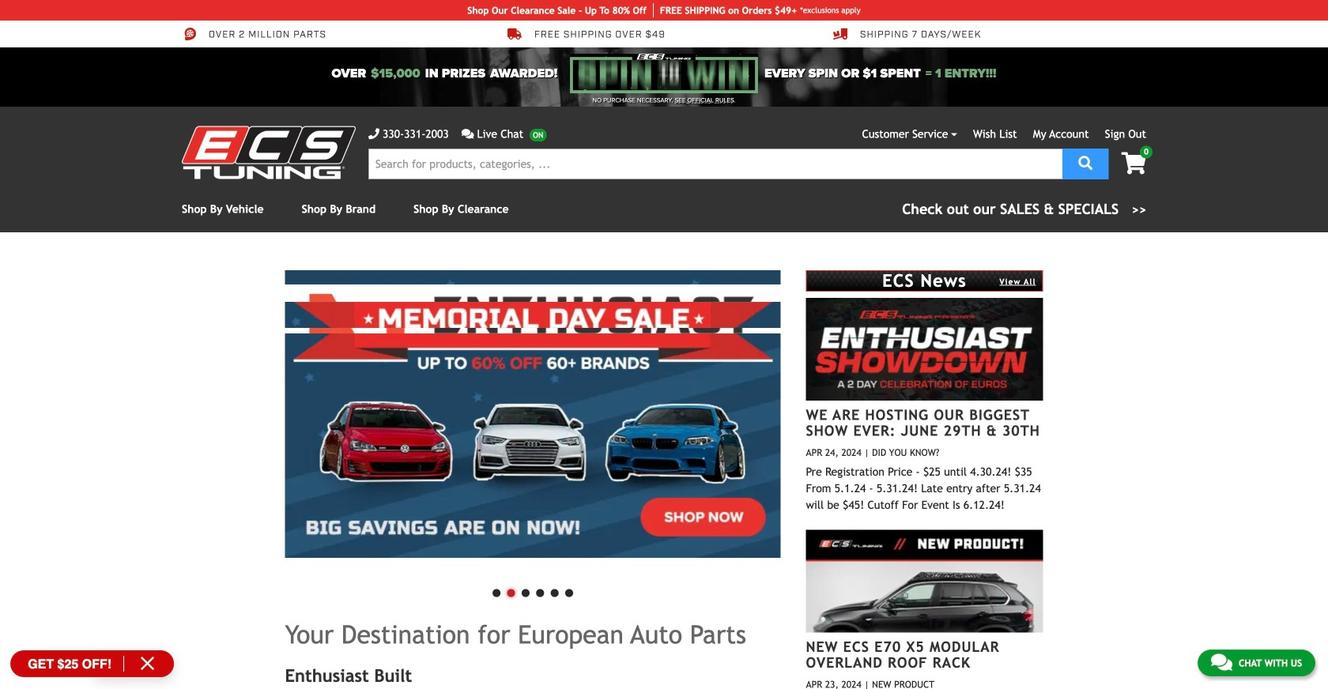 Task type: locate. For each thing, give the bounding box(es) containing it.
ecs tuning image
[[182, 126, 356, 179]]

shopping cart image
[[1122, 152, 1147, 174]]

we are hosting our biggest show ever: june 29th & 30th image
[[806, 298, 1044, 401]]

generic - ecs enthusiast bundles image
[[285, 271, 781, 558]]

ecs tuning 'spin to win' contest logo image
[[570, 54, 759, 93]]

phone image
[[369, 129, 380, 140]]

generic - memorial day sale image
[[285, 271, 781, 558], [285, 271, 781, 558], [285, 271, 781, 558]]



Task type: describe. For each thing, give the bounding box(es) containing it.
search image
[[1079, 156, 1093, 170]]

new ecs e70 x5 modular overland roof rack image
[[806, 530, 1044, 633]]

Search text field
[[369, 149, 1063, 180]]

comments image
[[462, 129, 474, 140]]



Task type: vqa. For each thing, say whether or not it's contained in the screenshot.
Generic - Memorial Day Sale image
yes



